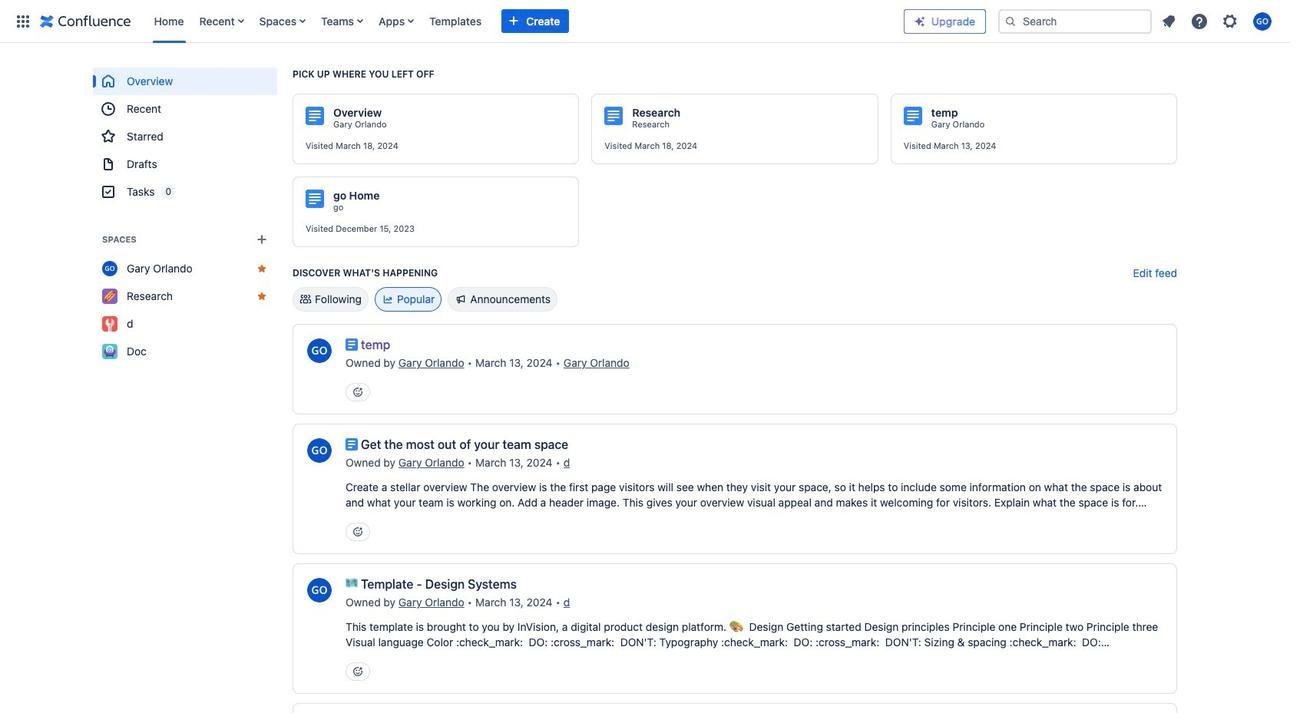Task type: vqa. For each thing, say whether or not it's contained in the screenshot.
the topmost Unstar This Space icon
yes



Task type: describe. For each thing, give the bounding box(es) containing it.
notification icon image
[[1160, 12, 1178, 30]]

add reaction image for first more information about gary orlando image from the bottom
[[352, 666, 364, 678]]

list for premium image
[[1155, 7, 1281, 35]]

premium image
[[914, 15, 926, 27]]

your profile and preferences image
[[1254, 12, 1272, 30]]

1 unstar this space image from the top
[[256, 263, 268, 275]]

add reaction image for second more information about gary orlando image from the bottom of the page
[[352, 526, 364, 538]]

list for appswitcher icon
[[146, 0, 904, 43]]

global element
[[9, 0, 904, 43]]

help icon image
[[1191, 12, 1209, 30]]

:map: image
[[346, 577, 358, 589]]

1 more information about gary orlando image from the top
[[306, 437, 333, 465]]

2 unstar this space image from the top
[[256, 290, 268, 303]]

:map: image
[[346, 577, 358, 589]]



Task type: locate. For each thing, give the bounding box(es) containing it.
more information about gary orlando image
[[306, 437, 333, 465], [306, 577, 333, 605]]

1 horizontal spatial list
[[1155, 7, 1281, 35]]

0 horizontal spatial list
[[146, 0, 904, 43]]

0 vertical spatial unstar this space image
[[256, 263, 268, 275]]

banner
[[0, 0, 1290, 43]]

confluence image
[[40, 12, 131, 30], [40, 12, 131, 30]]

create a space image
[[253, 230, 271, 249]]

2 add reaction image from the top
[[352, 526, 364, 538]]

0 vertical spatial add reaction image
[[352, 386, 364, 399]]

list
[[146, 0, 904, 43], [1155, 7, 1281, 35]]

Search field
[[999, 9, 1152, 33]]

1 vertical spatial more information about gary orlando image
[[306, 577, 333, 605]]

1 vertical spatial unstar this space image
[[256, 290, 268, 303]]

1 add reaction image from the top
[[352, 386, 364, 399]]

0 vertical spatial more information about gary orlando image
[[306, 437, 333, 465]]

1 vertical spatial add reaction image
[[352, 526, 364, 538]]

2 more information about gary orlando image from the top
[[306, 577, 333, 605]]

3 add reaction image from the top
[[352, 666, 364, 678]]

settings icon image
[[1221, 12, 1240, 30]]

unstar this space image
[[256, 263, 268, 275], [256, 290, 268, 303]]

appswitcher icon image
[[14, 12, 32, 30]]

group
[[93, 68, 277, 206]]

search image
[[1005, 15, 1017, 27]]

more information about gary orlando image
[[306, 337, 333, 365]]

2 vertical spatial add reaction image
[[352, 666, 364, 678]]

add reaction image
[[352, 386, 364, 399], [352, 526, 364, 538], [352, 666, 364, 678]]

None search field
[[999, 9, 1152, 33]]



